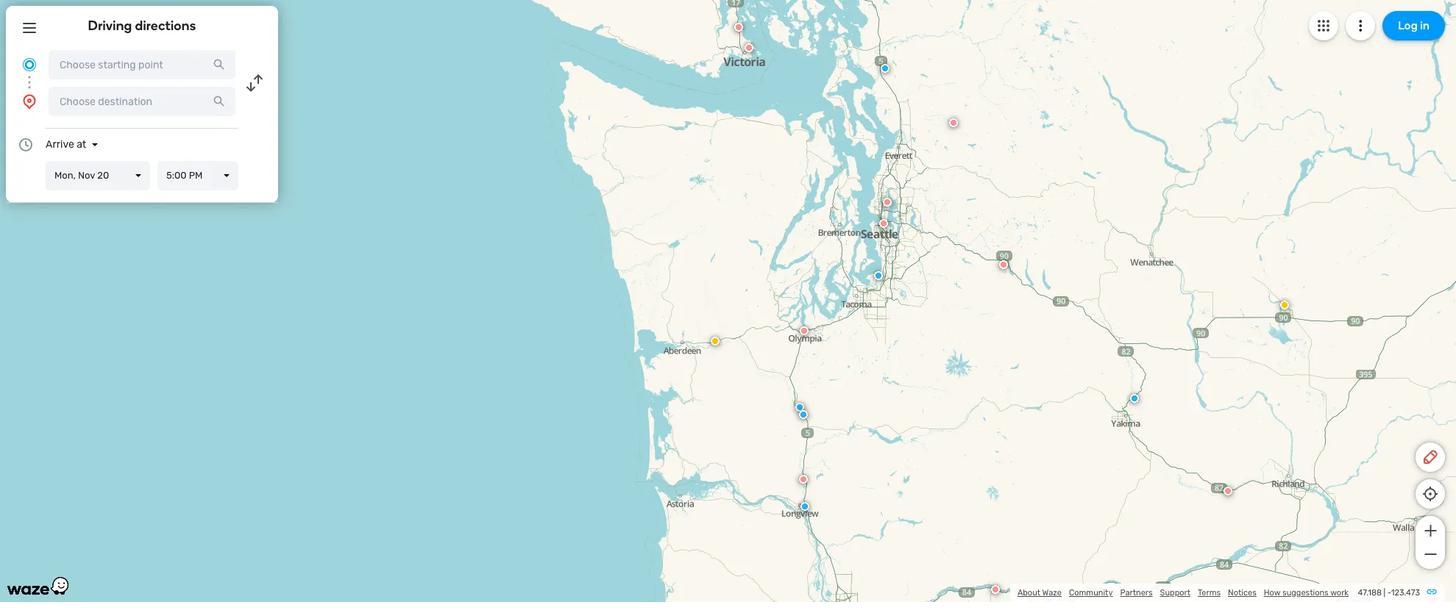 Task type: locate. For each thing, give the bounding box(es) containing it.
how suggestions work link
[[1264, 589, 1349, 598]]

about waze link
[[1018, 589, 1062, 598]]

suggestions
[[1283, 589, 1329, 598]]

arrive at
[[46, 138, 86, 151]]

partners link
[[1120, 589, 1153, 598]]

47.188
[[1358, 589, 1382, 598]]

driving
[[88, 18, 132, 34]]

5:00 pm
[[166, 170, 203, 181]]

|
[[1384, 589, 1386, 598]]

road closed image
[[734, 23, 743, 32], [745, 43, 754, 52], [949, 118, 958, 127], [883, 198, 892, 207], [799, 475, 808, 484], [991, 586, 1000, 595]]

Choose destination text field
[[49, 87, 235, 116]]

support
[[1160, 589, 1191, 598]]

pm
[[189, 170, 203, 181]]

zoom in image
[[1421, 522, 1440, 540]]

terms link
[[1198, 589, 1221, 598]]

20
[[97, 170, 109, 181]]

road closed image
[[879, 219, 888, 228], [999, 260, 1008, 269], [800, 327, 809, 336], [1224, 487, 1233, 496]]

police image
[[881, 64, 890, 73], [874, 272, 883, 280], [795, 403, 804, 412], [799, 411, 808, 419], [801, 503, 809, 511]]

how
[[1264, 589, 1281, 598]]

5:00 pm list box
[[157, 161, 238, 191]]

mon, nov 20
[[54, 170, 109, 181]]

location image
[[21, 93, 38, 110]]

work
[[1331, 589, 1349, 598]]

community link
[[1069, 589, 1113, 598]]

hazard image
[[1280, 301, 1289, 310]]

123.473
[[1391, 589, 1420, 598]]

5:00
[[166, 170, 187, 181]]

police image
[[1130, 394, 1139, 403]]

mon, nov 20 list box
[[46, 161, 150, 191]]

mon,
[[54, 170, 76, 181]]



Task type: vqa. For each thing, say whether or not it's contained in the screenshot.
Mon,
yes



Task type: describe. For each thing, give the bounding box(es) containing it.
nov
[[78, 170, 95, 181]]

zoom out image
[[1421, 546, 1440, 564]]

community
[[1069, 589, 1113, 598]]

link image
[[1426, 586, 1438, 598]]

pencil image
[[1422, 449, 1439, 467]]

at
[[77, 138, 86, 151]]

clock image
[[17, 136, 35, 154]]

support link
[[1160, 589, 1191, 598]]

Choose starting point text field
[[49, 50, 235, 79]]

waze
[[1042, 589, 1062, 598]]

partners
[[1120, 589, 1153, 598]]

hazard image
[[711, 337, 720, 346]]

about waze community partners support terms notices how suggestions work
[[1018, 589, 1349, 598]]

arrive
[[46, 138, 74, 151]]

current location image
[[21, 56, 38, 74]]

notices link
[[1228, 589, 1257, 598]]

notices
[[1228, 589, 1257, 598]]

-
[[1388, 589, 1391, 598]]

47.188 | -123.473
[[1358, 589, 1420, 598]]

directions
[[135, 18, 196, 34]]

about
[[1018, 589, 1041, 598]]

driving directions
[[88, 18, 196, 34]]

terms
[[1198, 589, 1221, 598]]



